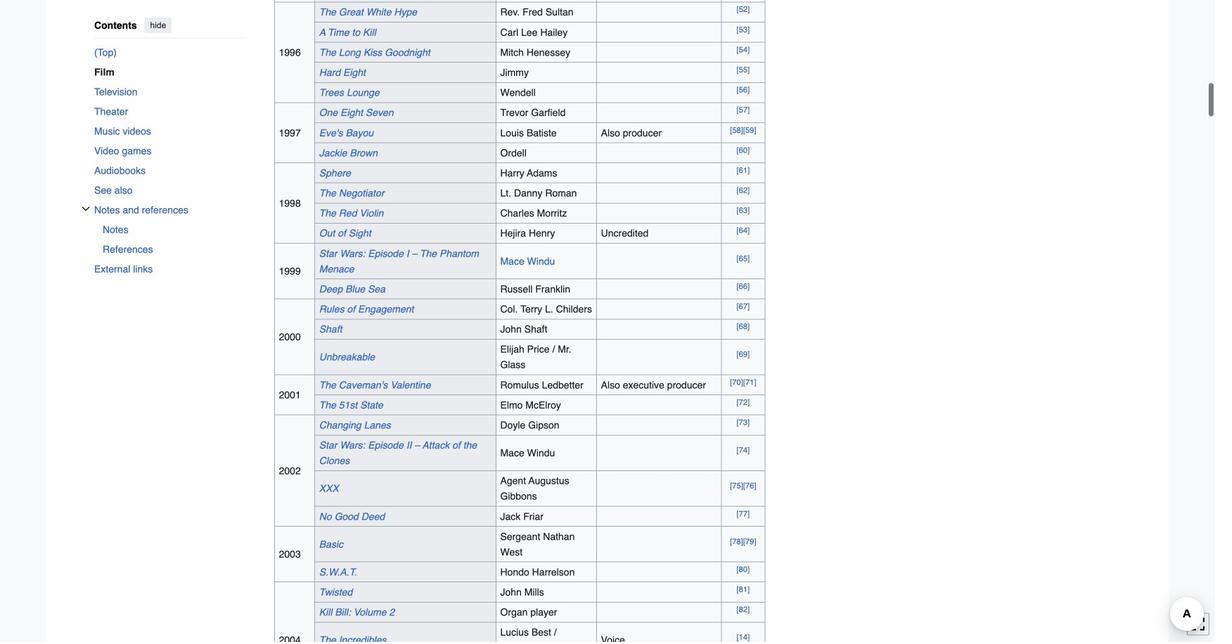 Task type: locate. For each thing, give the bounding box(es) containing it.
x small image
[[82, 205, 90, 213]]

fullscreen image
[[1192, 617, 1206, 631]]



Task type: vqa. For each thing, say whether or not it's contained in the screenshot.
ALBUM in the Juilliard and his first album This Is John Wallowitch!!! (1964) featured cover art by Andy Warhol . [3]
no



